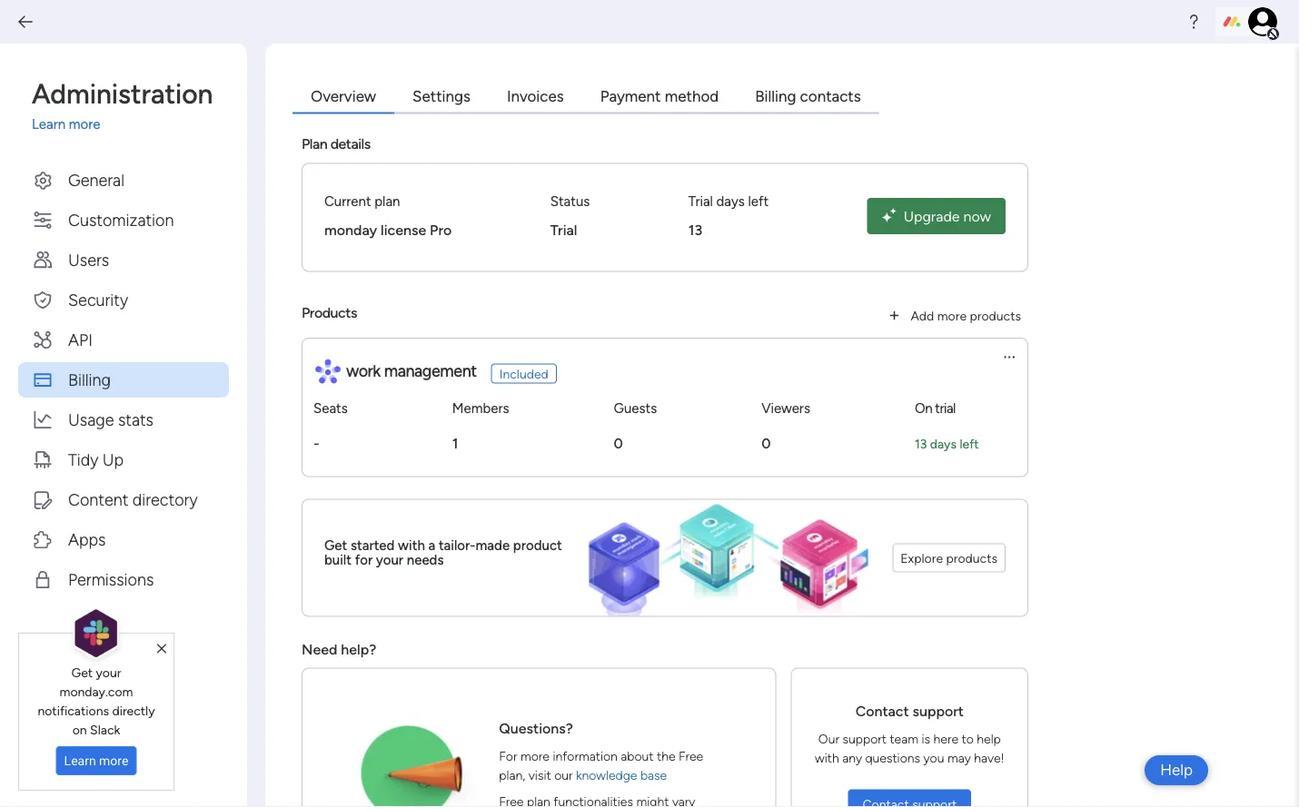Task type: vqa. For each thing, say whether or not it's contained in the screenshot.
Templates image
no



Task type: describe. For each thing, give the bounding box(es) containing it.
left for trial days left
[[748, 193, 769, 209]]

trial days left
[[689, 193, 769, 209]]

guests
[[614, 400, 657, 417]]

1 vertical spatial products
[[946, 551, 998, 566]]

upgrade
[[904, 207, 960, 225]]

method
[[665, 87, 719, 105]]

upgrade now button
[[867, 198, 1006, 234]]

general
[[68, 170, 124, 189]]

days for trial
[[717, 193, 745, 209]]

security button
[[18, 282, 229, 318]]

explore
[[901, 551, 943, 566]]

0 for viewers
[[762, 435, 771, 453]]

team
[[890, 732, 919, 747]]

invoices link
[[489, 80, 582, 114]]

on
[[72, 722, 87, 738]]

knowledge base
[[576, 768, 667, 784]]

13 days left
[[915, 436, 979, 452]]

notifications
[[38, 703, 109, 719]]

0 horizontal spatial super center image
[[361, 717, 485, 808]]

for more information about the free plan, visit our
[[499, 749, 703, 784]]

payment method
[[600, 87, 719, 105]]

have!
[[974, 751, 1005, 766]]

help?
[[341, 641, 376, 659]]

0 for guests
[[614, 435, 623, 453]]

questions
[[866, 751, 921, 766]]

trial for trial days left
[[689, 193, 713, 209]]

settings link
[[394, 80, 489, 114]]

billing contacts
[[755, 87, 861, 105]]

base
[[641, 768, 667, 784]]

the
[[657, 749, 676, 765]]

support for contact
[[913, 703, 964, 721]]

any
[[843, 751, 862, 766]]

pro
[[430, 221, 452, 239]]

upgrade stars new image
[[882, 209, 897, 224]]

add more products
[[911, 308, 1021, 323]]

dapulse x slim image
[[157, 641, 166, 658]]

more for add more products
[[937, 308, 967, 323]]

here
[[934, 732, 959, 747]]

built
[[324, 552, 352, 569]]

your inside the get started with a tailor-made product built for your needs
[[376, 552, 404, 569]]

content directory button
[[18, 482, 229, 517]]

work management
[[346, 362, 477, 381]]

seats
[[313, 400, 348, 417]]

to
[[962, 732, 974, 747]]

overview link
[[293, 80, 394, 114]]

settings
[[413, 87, 471, 105]]

now
[[964, 207, 991, 225]]

knowledge base link
[[576, 768, 667, 784]]

current
[[324, 193, 371, 209]]

apps button
[[18, 522, 229, 557]]

help button
[[1145, 756, 1208, 786]]

usage stats button
[[18, 402, 229, 438]]

add more products button
[[878, 301, 1029, 330]]

information
[[553, 749, 618, 765]]

help
[[977, 732, 1001, 747]]

trial
[[935, 400, 956, 417]]

general button
[[18, 162, 229, 198]]

billing for billing contacts
[[755, 87, 796, 105]]

visit
[[529, 768, 551, 784]]

with inside "our support team is here to help with any questions you may have!"
[[815, 751, 839, 766]]

plan
[[302, 135, 327, 153]]

contacts
[[800, 87, 861, 105]]

trial for trial
[[550, 221, 577, 239]]

monday.com
[[60, 684, 133, 700]]

plan
[[375, 193, 400, 209]]

help image
[[1185, 13, 1203, 31]]

work
[[346, 362, 381, 381]]

days for 13
[[930, 436, 957, 452]]

questions?
[[499, 721, 573, 738]]

contact support
[[856, 703, 964, 721]]

apps
[[68, 530, 106, 549]]

monday
[[324, 221, 377, 239]]

slack
[[90, 722, 120, 738]]

is
[[922, 732, 931, 747]]



Task type: locate. For each thing, give the bounding box(es) containing it.
learn more
[[64, 754, 128, 769]]

with left a at the bottom left
[[398, 537, 425, 554]]

0 horizontal spatial support
[[843, 732, 887, 747]]

on
[[915, 400, 932, 417]]

more down administration
[[69, 116, 100, 133]]

1 horizontal spatial super center image
[[566, 500, 874, 617]]

payment method link
[[582, 80, 737, 114]]

1 vertical spatial with
[[815, 751, 839, 766]]

help
[[1160, 761, 1193, 780]]

users
[[68, 250, 109, 269]]

0 horizontal spatial billing
[[68, 370, 111, 389]]

support for our
[[843, 732, 887, 747]]

13 down on
[[915, 436, 927, 452]]

billing for billing
[[68, 370, 111, 389]]

a
[[428, 537, 435, 554]]

0 vertical spatial support
[[913, 703, 964, 721]]

learn more button
[[56, 747, 137, 776]]

more right the add
[[937, 308, 967, 323]]

0 vertical spatial days
[[717, 193, 745, 209]]

1 horizontal spatial left
[[960, 436, 979, 452]]

0 vertical spatial billing
[[755, 87, 796, 105]]

knowledge
[[576, 768, 637, 784]]

13 for 13
[[689, 221, 703, 239]]

1 horizontal spatial days
[[930, 436, 957, 452]]

1 horizontal spatial your
[[376, 552, 404, 569]]

get started with a tailor-made product built for your needs
[[324, 537, 562, 569]]

0 vertical spatial get
[[324, 537, 347, 554]]

billing inside billing contacts link
[[755, 87, 796, 105]]

with down our at the right of page
[[815, 751, 839, 766]]

0 vertical spatial super center image
[[566, 500, 874, 617]]

0 vertical spatial products
[[970, 308, 1021, 323]]

0 horizontal spatial 13
[[689, 221, 703, 239]]

status
[[550, 193, 590, 209]]

0 down guests
[[614, 435, 623, 453]]

your right for
[[376, 552, 404, 569]]

1 horizontal spatial with
[[815, 751, 839, 766]]

super center image
[[566, 500, 874, 617], [361, 717, 485, 808]]

get your monday.com notifications directly on slack
[[38, 665, 155, 738]]

explore products
[[901, 551, 998, 566]]

support
[[913, 703, 964, 721], [843, 732, 887, 747]]

back to workspace image
[[16, 13, 35, 31]]

on trial
[[915, 400, 956, 417]]

your inside "get your monday.com notifications directly on slack"
[[96, 665, 121, 680]]

1 vertical spatial days
[[930, 436, 957, 452]]

products
[[302, 304, 357, 322]]

1 horizontal spatial 13
[[915, 436, 927, 452]]

13
[[689, 221, 703, 239], [915, 436, 927, 452]]

support up here
[[913, 703, 964, 721]]

up
[[102, 450, 124, 469]]

viewers
[[762, 400, 810, 417]]

get
[[324, 537, 347, 554], [71, 665, 93, 680]]

more inside for more information about the free plan, visit our
[[521, 749, 550, 765]]

administration learn more
[[32, 77, 213, 133]]

directly
[[112, 703, 155, 719]]

0 vertical spatial your
[[376, 552, 404, 569]]

may
[[948, 751, 971, 766]]

1 vertical spatial billing
[[68, 370, 111, 389]]

support up any
[[843, 732, 887, 747]]

1 vertical spatial trial
[[550, 221, 577, 239]]

learn down administration
[[32, 116, 65, 133]]

1 horizontal spatial 0
[[762, 435, 771, 453]]

administration
[[32, 77, 213, 110]]

security
[[68, 290, 128, 309]]

products right explore
[[946, 551, 998, 566]]

tidy up
[[68, 450, 124, 469]]

usage stats
[[68, 410, 154, 429]]

more for for more information about the free plan, visit our
[[521, 749, 550, 765]]

0 vertical spatial left
[[748, 193, 769, 209]]

trial
[[689, 193, 713, 209], [550, 221, 577, 239]]

our
[[819, 732, 840, 747]]

0 horizontal spatial 0
[[614, 435, 623, 453]]

13 down trial days left
[[689, 221, 703, 239]]

1 vertical spatial get
[[71, 665, 93, 680]]

0 horizontal spatial trial
[[550, 221, 577, 239]]

1 vertical spatial learn
[[64, 754, 96, 769]]

0 vertical spatial 13
[[689, 221, 703, 239]]

get up monday.com
[[71, 665, 93, 680]]

more inside the learn more button
[[99, 754, 128, 769]]

more for learn more
[[99, 754, 128, 769]]

tidy
[[68, 450, 98, 469]]

tailor-
[[439, 537, 476, 554]]

usage
[[68, 410, 114, 429]]

started
[[351, 537, 395, 554]]

plan,
[[499, 768, 525, 784]]

2 0 from the left
[[762, 435, 771, 453]]

explore products button
[[893, 544, 1006, 573]]

more inside add more products button
[[937, 308, 967, 323]]

management
[[384, 362, 477, 381]]

our support team is here to help with any questions you may have!
[[815, 732, 1005, 766]]

13 for 13 days left
[[915, 436, 927, 452]]

more down the slack on the bottom
[[99, 754, 128, 769]]

get for started
[[324, 537, 347, 554]]

0 horizontal spatial with
[[398, 537, 425, 554]]

your up monday.com
[[96, 665, 121, 680]]

billing inside billing button
[[68, 370, 111, 389]]

billing button
[[18, 362, 229, 398]]

0 vertical spatial trial
[[689, 193, 713, 209]]

0
[[614, 435, 623, 453], [762, 435, 771, 453]]

get inside the get started with a tailor-made product built for your needs
[[324, 537, 347, 554]]

learn down the on
[[64, 754, 96, 769]]

1 horizontal spatial billing
[[755, 87, 796, 105]]

gary orlando image
[[1248, 7, 1278, 36]]

1 vertical spatial support
[[843, 732, 887, 747]]

permissions button
[[18, 562, 229, 597]]

learn inside administration learn more
[[32, 116, 65, 133]]

upgrade now
[[904, 207, 991, 225]]

get for your
[[71, 665, 93, 680]]

0 horizontal spatial days
[[717, 193, 745, 209]]

needs
[[407, 552, 444, 569]]

1 vertical spatial your
[[96, 665, 121, 680]]

plan details
[[302, 135, 370, 153]]

permissions
[[68, 570, 154, 589]]

left for 13 days left
[[960, 436, 979, 452]]

product
[[513, 537, 562, 554]]

learn more link
[[32, 114, 229, 135]]

1 horizontal spatial trial
[[689, 193, 713, 209]]

content
[[68, 490, 128, 509]]

billing
[[755, 87, 796, 105], [68, 370, 111, 389]]

menu image
[[1002, 350, 1017, 364]]

with inside the get started with a tailor-made product built for your needs
[[398, 537, 425, 554]]

-
[[313, 435, 320, 453]]

made
[[476, 537, 510, 554]]

1 0 from the left
[[614, 435, 623, 453]]

get left for
[[324, 537, 347, 554]]

api
[[68, 330, 93, 349]]

content directory
[[68, 490, 198, 509]]

1 horizontal spatial get
[[324, 537, 347, 554]]

customization button
[[18, 202, 229, 238]]

more up visit
[[521, 749, 550, 765]]

1 vertical spatial super center image
[[361, 717, 485, 808]]

you
[[924, 751, 944, 766]]

included
[[499, 366, 549, 382]]

1 vertical spatial 13
[[915, 436, 927, 452]]

0 horizontal spatial your
[[96, 665, 121, 680]]

add
[[911, 308, 934, 323]]

need
[[302, 641, 337, 659]]

tidy up button
[[18, 442, 229, 477]]

billing up usage
[[68, 370, 111, 389]]

for
[[499, 749, 517, 765]]

free
[[679, 749, 703, 765]]

overview
[[311, 87, 376, 105]]

left
[[748, 193, 769, 209], [960, 436, 979, 452]]

for
[[355, 552, 373, 569]]

1 horizontal spatial support
[[913, 703, 964, 721]]

details
[[330, 135, 370, 153]]

0 vertical spatial with
[[398, 537, 425, 554]]

0 horizontal spatial left
[[748, 193, 769, 209]]

billing left contacts
[[755, 87, 796, 105]]

learn inside button
[[64, 754, 96, 769]]

monday license pro
[[324, 221, 452, 239]]

days
[[717, 193, 745, 209], [930, 436, 957, 452]]

products up menu 'image'
[[970, 308, 1021, 323]]

0 vertical spatial learn
[[32, 116, 65, 133]]

1
[[452, 435, 458, 453]]

more inside administration learn more
[[69, 116, 100, 133]]

billing contacts link
[[737, 80, 879, 114]]

get inside "get your monday.com notifications directly on slack"
[[71, 665, 93, 680]]

1 vertical spatial left
[[960, 436, 979, 452]]

0 horizontal spatial get
[[71, 665, 93, 680]]

0 down viewers
[[762, 435, 771, 453]]

contact
[[856, 703, 909, 721]]

support inside "our support team is here to help with any questions you may have!"
[[843, 732, 887, 747]]



